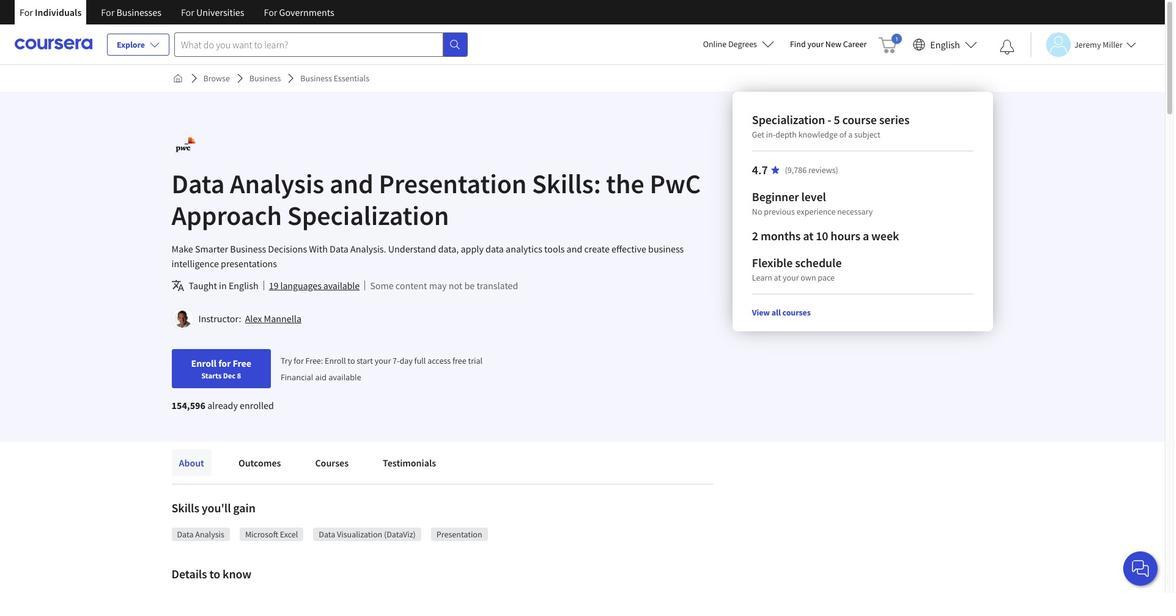 Task type: locate. For each thing, give the bounding box(es) containing it.
business down what do you want to learn? "text field"
[[301, 73, 332, 84]]

instructor: alex mannella
[[199, 313, 302, 325]]

presentation
[[379, 167, 527, 201], [437, 529, 483, 540]]

0 horizontal spatial enroll
[[191, 357, 217, 370]]

at left the 10
[[804, 228, 814, 244]]

for up dec
[[219, 357, 231, 370]]

enroll
[[325, 356, 346, 367], [191, 357, 217, 370]]

to left know
[[210, 567, 220, 582]]

available inside button
[[324, 280, 360, 292]]

1 horizontal spatial and
[[567, 243, 583, 255]]

home image
[[173, 73, 183, 83]]

universities
[[196, 6, 244, 18]]

for governments
[[264, 6, 335, 18]]

courses
[[315, 457, 349, 469]]

apply
[[461, 243, 484, 255]]

for inside try for free: enroll to start your 7-day full access free trial financial aid available
[[294, 356, 304, 367]]

a right of
[[849, 129, 853, 140]]

a
[[849, 129, 853, 140], [863, 228, 870, 244]]

your left 7- at the left bottom of the page
[[375, 356, 391, 367]]

data left visualization
[[319, 529, 336, 540]]

flexible
[[753, 255, 793, 270]]

0 horizontal spatial to
[[210, 567, 220, 582]]

1 vertical spatial analysis
[[195, 529, 225, 540]]

business essentials link
[[296, 67, 375, 89]]

0 vertical spatial analysis
[[230, 167, 324, 201]]

data right with
[[330, 243, 349, 255]]

1 horizontal spatial enroll
[[325, 356, 346, 367]]

data inside make smarter business decisions with data analysis. understand data, apply data analytics tools and create effective business intelligence presentations
[[330, 243, 349, 255]]

at inside flexible schedule learn at your own pace
[[775, 272, 782, 283]]

free
[[233, 357, 251, 370]]

data down pwc icon
[[172, 167, 225, 201]]

1 vertical spatial english
[[229, 280, 259, 292]]

level
[[802, 189, 827, 204]]

1 vertical spatial your
[[783, 272, 800, 283]]

2 months at 10 hours a week
[[753, 228, 900, 244]]

career
[[844, 39, 867, 50]]

for left individuals
[[20, 6, 33, 18]]

knowledge
[[799, 129, 838, 140]]

view all courses link
[[753, 307, 811, 318]]

0 vertical spatial and
[[330, 167, 374, 201]]

make smarter business decisions with data analysis. understand data, apply data analytics tools and create effective business intelligence presentations
[[172, 243, 684, 270]]

0 vertical spatial available
[[324, 280, 360, 292]]

free
[[453, 356, 467, 367]]

0 horizontal spatial a
[[849, 129, 853, 140]]

19 languages available
[[269, 280, 360, 292]]

for left universities
[[181, 6, 195, 18]]

a left week
[[863, 228, 870, 244]]

enroll inside try for free: enroll to start your 7-day full access free trial financial aid available
[[325, 356, 346, 367]]

be
[[465, 280, 475, 292]]

approach
[[172, 199, 282, 233]]

1 vertical spatial specialization
[[287, 199, 449, 233]]

1 for from the left
[[20, 6, 33, 18]]

for
[[20, 6, 33, 18], [101, 6, 115, 18], [181, 6, 195, 18], [264, 6, 277, 18]]

view all courses
[[753, 307, 811, 318]]

enroll up starts
[[191, 357, 217, 370]]

previous
[[765, 206, 795, 217]]

for for individuals
[[20, 6, 33, 18]]

0 horizontal spatial and
[[330, 167, 374, 201]]

business right browse link
[[250, 73, 281, 84]]

decisions
[[268, 243, 307, 255]]

may
[[429, 280, 447, 292]]

1 horizontal spatial to
[[348, 356, 355, 367]]

details
[[172, 567, 207, 582]]

0 horizontal spatial at
[[775, 272, 782, 283]]

to
[[348, 356, 355, 367], [210, 567, 220, 582]]

taught
[[189, 280, 217, 292]]

necessary
[[838, 206, 874, 217]]

show notifications image
[[1001, 40, 1015, 54]]

flexible schedule learn at your own pace
[[753, 255, 842, 283]]

data visualization (dataviz)
[[319, 529, 416, 540]]

for right try
[[294, 356, 304, 367]]

1 vertical spatial presentation
[[437, 529, 483, 540]]

1 horizontal spatial specialization
[[753, 112, 826, 127]]

your right 'find'
[[808, 39, 824, 50]]

for for try
[[294, 356, 304, 367]]

your
[[808, 39, 824, 50], [783, 272, 800, 283], [375, 356, 391, 367]]

testimonials
[[383, 457, 437, 469]]

degrees
[[729, 39, 758, 50]]

0 horizontal spatial english
[[229, 280, 259, 292]]

english right shopping cart: 1 item icon
[[931, 38, 961, 50]]

0 vertical spatial to
[[348, 356, 355, 367]]

5
[[834, 112, 841, 127]]

enroll for free starts dec 8
[[191, 357, 251, 381]]

4 for from the left
[[264, 6, 277, 18]]

alex mannella image
[[173, 310, 192, 328]]

7-
[[393, 356, 400, 367]]

analysis inside data analysis and presentation skills: the pwc approach specialization
[[230, 167, 324, 201]]

0 vertical spatial presentation
[[379, 167, 527, 201]]

2
[[753, 228, 759, 244]]

know
[[223, 567, 252, 582]]

for left businesses
[[101, 6, 115, 18]]

create
[[585, 243, 610, 255]]

0 horizontal spatial specialization
[[287, 199, 449, 233]]

specialization up the depth
[[753, 112, 826, 127]]

0 horizontal spatial for
[[219, 357, 231, 370]]

1 horizontal spatial a
[[863, 228, 870, 244]]

data inside data analysis and presentation skills: the pwc approach specialization
[[172, 167, 225, 201]]

1 horizontal spatial english
[[931, 38, 961, 50]]

at right learn
[[775, 272, 782, 283]]

0 vertical spatial specialization
[[753, 112, 826, 127]]

day
[[400, 356, 413, 367]]

jeremy miller
[[1075, 39, 1123, 50]]

english button
[[909, 24, 983, 64]]

2 vertical spatial your
[[375, 356, 391, 367]]

jeremy
[[1075, 39, 1102, 50]]

1 horizontal spatial your
[[783, 272, 800, 283]]

course
[[843, 112, 878, 127]]

aid
[[315, 372, 327, 383]]

enroll right free:
[[325, 356, 346, 367]]

and inside make smarter business decisions with data analysis. understand data, apply data analytics tools and create effective business intelligence presentations
[[567, 243, 583, 255]]

0 vertical spatial english
[[931, 38, 961, 50]]

find your new career link
[[785, 37, 873, 52]]

available right "aid"
[[329, 372, 361, 383]]

1 horizontal spatial analysis
[[230, 167, 324, 201]]

skills:
[[532, 167, 601, 201]]

business link
[[245, 67, 286, 89]]

specialization up analysis.
[[287, 199, 449, 233]]

depth
[[776, 129, 797, 140]]

about link
[[172, 450, 212, 477]]

hours
[[831, 228, 861, 244]]

1 vertical spatial and
[[567, 243, 583, 255]]

0 vertical spatial at
[[804, 228, 814, 244]]

mannella
[[264, 313, 302, 325]]

explore button
[[107, 34, 170, 56]]

view
[[753, 307, 771, 318]]

presentation inside data analysis and presentation skills: the pwc approach specialization
[[379, 167, 527, 201]]

0 vertical spatial your
[[808, 39, 824, 50]]

None search field
[[174, 32, 468, 57]]

business up presentations
[[230, 243, 266, 255]]

19 languages available button
[[269, 278, 360, 293]]

new
[[826, 39, 842, 50]]

data
[[486, 243, 504, 255]]

2 for from the left
[[101, 6, 115, 18]]

taught in english
[[189, 280, 259, 292]]

(dataviz)
[[384, 529, 416, 540]]

154,596 already enrolled
[[172, 400, 274, 412]]

access
[[428, 356, 451, 367]]

0 horizontal spatial your
[[375, 356, 391, 367]]

your left own
[[783, 272, 800, 283]]

1 horizontal spatial for
[[294, 356, 304, 367]]

courses
[[783, 307, 811, 318]]

gain
[[233, 501, 256, 516]]

outcomes
[[239, 457, 281, 469]]

english inside button
[[931, 38, 961, 50]]

3 for from the left
[[181, 6, 195, 18]]

your inside try for free: enroll to start your 7-day full access free trial financial aid available
[[375, 356, 391, 367]]

browse link
[[199, 67, 235, 89]]

enroll inside enroll for free starts dec 8
[[191, 357, 217, 370]]

available left some
[[324, 280, 360, 292]]

about
[[179, 457, 204, 469]]

to left start
[[348, 356, 355, 367]]

miller
[[1104, 39, 1123, 50]]

1 vertical spatial available
[[329, 372, 361, 383]]

for inside enroll for free starts dec 8
[[219, 357, 231, 370]]

business
[[649, 243, 684, 255]]

1 horizontal spatial at
[[804, 228, 814, 244]]

details to know
[[172, 567, 252, 582]]

financial aid available button
[[281, 372, 361, 383]]

get
[[753, 129, 765, 140]]

1 vertical spatial at
[[775, 272, 782, 283]]

analysis for data analysis
[[195, 529, 225, 540]]

testimonials link
[[376, 450, 444, 477]]

0 vertical spatial a
[[849, 129, 853, 140]]

for for governments
[[264, 6, 277, 18]]

english right in
[[229, 280, 259, 292]]

data down skills
[[177, 529, 194, 540]]

What do you want to learn? text field
[[174, 32, 444, 57]]

0 horizontal spatial analysis
[[195, 529, 225, 540]]

available inside try for free: enroll to start your 7-day full access free trial financial aid available
[[329, 372, 361, 383]]

for left governments
[[264, 6, 277, 18]]



Task type: describe. For each thing, give the bounding box(es) containing it.
smarter
[[195, 243, 228, 255]]

specialization inside specialization - 5 course series get in-depth knowledge of a subject
[[753, 112, 826, 127]]

intelligence
[[172, 258, 219, 270]]

not
[[449, 280, 463, 292]]

for businesses
[[101, 6, 162, 18]]

essentials
[[334, 73, 370, 84]]

microsoft
[[245, 529, 278, 540]]

series
[[880, 112, 910, 127]]

(9,786 reviews)
[[786, 165, 839, 176]]

data for data analysis
[[177, 529, 194, 540]]

analysis.
[[351, 243, 386, 255]]

the
[[607, 167, 645, 201]]

for for enroll
[[219, 357, 231, 370]]

explore
[[117, 39, 145, 50]]

of
[[840, 129, 847, 140]]

10
[[816, 228, 829, 244]]

all
[[772, 307, 781, 318]]

2 horizontal spatial your
[[808, 39, 824, 50]]

trial
[[468, 356, 483, 367]]

content
[[396, 280, 427, 292]]

translated
[[477, 280, 519, 292]]

to inside try for free: enroll to start your 7-day full access free trial financial aid available
[[348, 356, 355, 367]]

skills you'll gain
[[172, 501, 256, 516]]

with
[[309, 243, 328, 255]]

try
[[281, 356, 292, 367]]

business for business essentials
[[301, 73, 332, 84]]

data analysis
[[177, 529, 225, 540]]

alex mannella link
[[245, 313, 302, 325]]

jeremy miller button
[[1031, 32, 1137, 57]]

governments
[[279, 6, 335, 18]]

enrolled
[[240, 400, 274, 412]]

shopping cart: 1 item image
[[880, 34, 903, 53]]

no
[[753, 206, 763, 217]]

your inside flexible schedule learn at your own pace
[[783, 272, 800, 283]]

pwc image
[[172, 131, 199, 159]]

languages
[[281, 280, 322, 292]]

business essentials
[[301, 73, 370, 84]]

chat with us image
[[1132, 559, 1151, 579]]

banner navigation
[[10, 0, 344, 34]]

schedule
[[796, 255, 842, 270]]

learn
[[753, 272, 773, 283]]

-
[[828, 112, 832, 127]]

visualization
[[337, 529, 383, 540]]

outcomes link
[[231, 450, 288, 477]]

beginner
[[753, 189, 800, 204]]

instructor:
[[199, 313, 241, 325]]

free:
[[306, 356, 323, 367]]

experience
[[797, 206, 836, 217]]

excel
[[280, 529, 298, 540]]

beginner level no previous experience necessary
[[753, 189, 874, 217]]

some content may not be translated
[[370, 280, 519, 292]]

make
[[172, 243, 193, 255]]

for universities
[[181, 6, 244, 18]]

data for data analysis and presentation skills: the pwc approach specialization
[[172, 167, 225, 201]]

businesses
[[117, 6, 162, 18]]

own
[[801, 272, 817, 283]]

presentations
[[221, 258, 277, 270]]

you'll
[[202, 501, 231, 516]]

online degrees
[[704, 39, 758, 50]]

alex
[[245, 313, 262, 325]]

individuals
[[35, 6, 82, 18]]

starts
[[201, 371, 222, 381]]

154,596
[[172, 400, 206, 412]]

for for businesses
[[101, 6, 115, 18]]

find your new career
[[791, 39, 867, 50]]

dec
[[223, 371, 236, 381]]

specialization inside data analysis and presentation skills: the pwc approach specialization
[[287, 199, 449, 233]]

1 vertical spatial a
[[863, 228, 870, 244]]

in-
[[767, 129, 776, 140]]

week
[[872, 228, 900, 244]]

coursera image
[[15, 34, 92, 54]]

start
[[357, 356, 373, 367]]

for for universities
[[181, 6, 195, 18]]

reviews)
[[809, 165, 839, 176]]

business for business
[[250, 73, 281, 84]]

data for data visualization (dataviz)
[[319, 529, 336, 540]]

19
[[269, 280, 279, 292]]

business inside make smarter business decisions with data analysis. understand data, apply data analytics tools and create effective business intelligence presentations
[[230, 243, 266, 255]]

data analysis and presentation skills: the pwc approach specialization
[[172, 167, 701, 233]]

online degrees button
[[694, 31, 785, 58]]

browse
[[203, 73, 230, 84]]

1 vertical spatial to
[[210, 567, 220, 582]]

online
[[704, 39, 727, 50]]

skills
[[172, 501, 199, 516]]

and inside data analysis and presentation skills: the pwc approach specialization
[[330, 167, 374, 201]]

find
[[791, 39, 806, 50]]

microsoft excel
[[245, 529, 298, 540]]

for individuals
[[20, 6, 82, 18]]

a inside specialization - 5 course series get in-depth knowledge of a subject
[[849, 129, 853, 140]]

financial
[[281, 372, 313, 383]]

analysis for data analysis and presentation skills: the pwc approach specialization
[[230, 167, 324, 201]]



Task type: vqa. For each thing, say whether or not it's contained in the screenshot.
Social Sciences button
no



